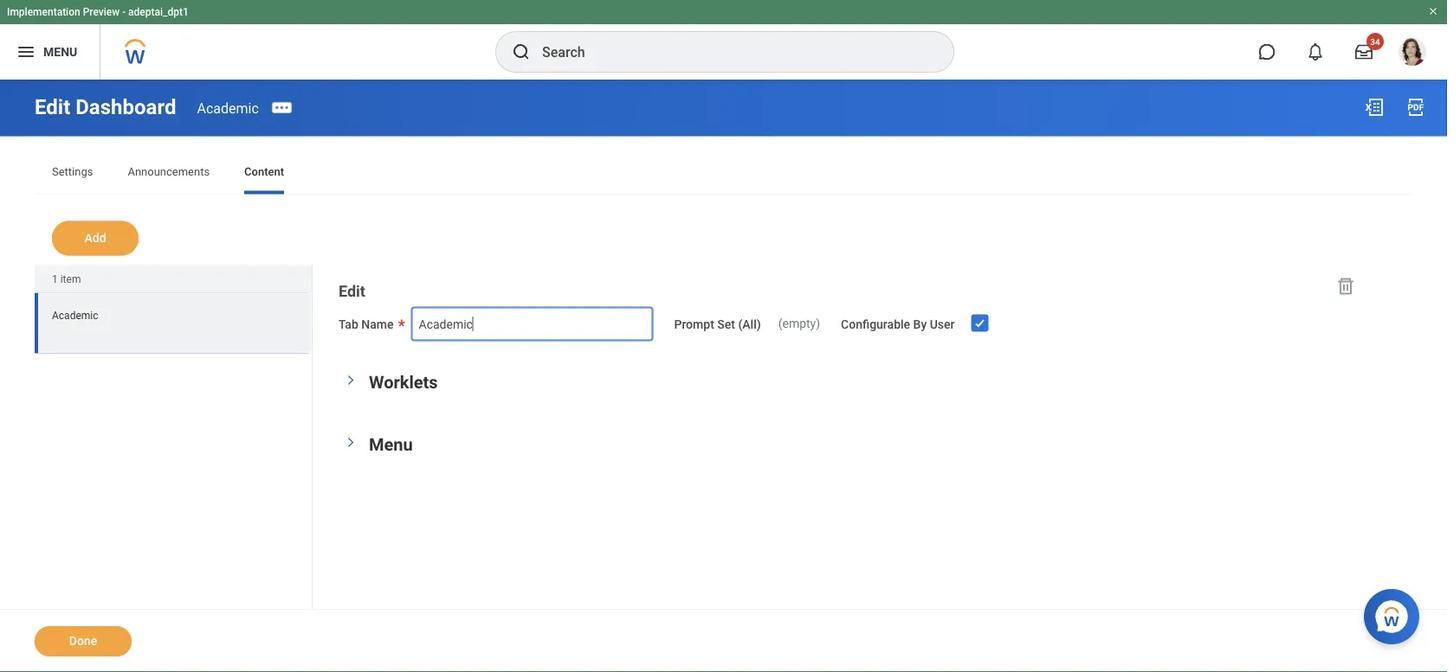Task type: locate. For each thing, give the bounding box(es) containing it.
2 chevron down image from the top
[[345, 433, 357, 453]]

edit up "tab"
[[339, 283, 365, 301]]

justify image
[[16, 42, 36, 62]]

1 vertical spatial chevron down image
[[345, 433, 357, 453]]

0 horizontal spatial academic
[[52, 310, 98, 322]]

view printable version (pdf) image
[[1406, 97, 1427, 118]]

implementation
[[7, 6, 80, 18]]

1 chevron down image from the top
[[345, 370, 357, 391]]

academic down item
[[52, 310, 98, 322]]

settings
[[52, 165, 93, 178]]

(empty)
[[778, 317, 820, 331]]

edit dashboard
[[35, 95, 176, 120]]

menu
[[369, 435, 413, 456]]

academic
[[197, 100, 259, 116], [52, 310, 98, 322]]

(all)
[[738, 317, 761, 332]]

1 horizontal spatial edit
[[339, 283, 365, 301]]

dashboard
[[76, 95, 176, 120]]

0 vertical spatial edit
[[35, 95, 70, 120]]

tab list
[[35, 153, 1413, 194]]

academic inside region
[[52, 310, 98, 322]]

chevron down image
[[345, 370, 357, 391], [345, 433, 357, 453]]

chevron down image left worklets button
[[345, 370, 357, 391]]

menu banner
[[0, 0, 1447, 80]]

1 vertical spatial academic
[[52, 310, 98, 322]]

edit dashboard main content
[[0, 80, 1447, 673]]

academic up the content at the top
[[197, 100, 259, 116]]

check small image
[[970, 313, 990, 334]]

region
[[35, 265, 313, 673]]

Search Workday  search field
[[542, 33, 918, 71]]

academic for item
[[52, 310, 98, 322]]

0 horizontal spatial edit
[[35, 95, 70, 120]]

tab list containing settings
[[35, 153, 1413, 194]]

34
[[1370, 36, 1380, 47]]

region containing 1 item
[[35, 265, 313, 673]]

0 vertical spatial academic
[[197, 100, 259, 116]]

edit inside "navigation pane" region
[[339, 283, 365, 301]]

1
[[52, 273, 58, 285]]

item
[[60, 273, 81, 285]]

chevron down image left menu button
[[345, 433, 357, 453]]

edit
[[35, 95, 70, 120], [339, 283, 365, 301]]

chevron down image for menu
[[345, 433, 357, 453]]

1 vertical spatial edit
[[339, 283, 365, 301]]

done
[[69, 635, 97, 649]]

0 vertical spatial chevron down image
[[345, 370, 357, 391]]

navigation pane region
[[313, 265, 1378, 506]]

by
[[913, 317, 927, 332]]

edit down menu dropdown button
[[35, 95, 70, 120]]

1 horizontal spatial academic
[[197, 100, 259, 116]]



Task type: vqa. For each thing, say whether or not it's contained in the screenshot.
0
no



Task type: describe. For each thing, give the bounding box(es) containing it.
preview
[[83, 6, 120, 18]]

name
[[361, 317, 394, 332]]

done button
[[35, 627, 132, 657]]

prompt
[[674, 317, 714, 332]]

search image
[[511, 42, 532, 62]]

content
[[244, 165, 284, 178]]

export to excel image
[[1364, 97, 1385, 118]]

1 item
[[52, 273, 81, 285]]

chevron down image for worklets
[[345, 370, 357, 391]]

configurable by user
[[841, 317, 955, 332]]

Tab Name text field
[[411, 307, 654, 342]]

add
[[84, 231, 106, 246]]

delete image
[[1336, 276, 1356, 297]]

menu button
[[369, 435, 413, 456]]

prompt set (all)
[[674, 317, 761, 332]]

user
[[930, 317, 955, 332]]

close environment banner image
[[1428, 6, 1439, 16]]

add button
[[52, 221, 139, 256]]

tab list inside edit dashboard main content
[[35, 153, 1413, 194]]

adeptai_dpt1
[[128, 6, 189, 18]]

set
[[717, 317, 735, 332]]

worklets
[[369, 373, 438, 393]]

worklets button
[[369, 373, 438, 393]]

implementation preview -   adeptai_dpt1
[[7, 6, 189, 18]]

menu
[[43, 45, 77, 59]]

menu button
[[0, 24, 100, 80]]

inbox large image
[[1356, 43, 1373, 61]]

tab name
[[339, 317, 394, 332]]

edit for edit dashboard
[[35, 95, 70, 120]]

configurable
[[841, 317, 910, 332]]

announcements
[[128, 165, 210, 178]]

34 button
[[1345, 33, 1384, 71]]

academic element
[[197, 100, 259, 116]]

edit for edit
[[339, 283, 365, 301]]

-
[[122, 6, 126, 18]]

academic for dashboard
[[197, 100, 259, 116]]

tab
[[339, 317, 358, 332]]

notifications large image
[[1307, 43, 1324, 61]]

profile logan mcneil image
[[1399, 38, 1427, 69]]



